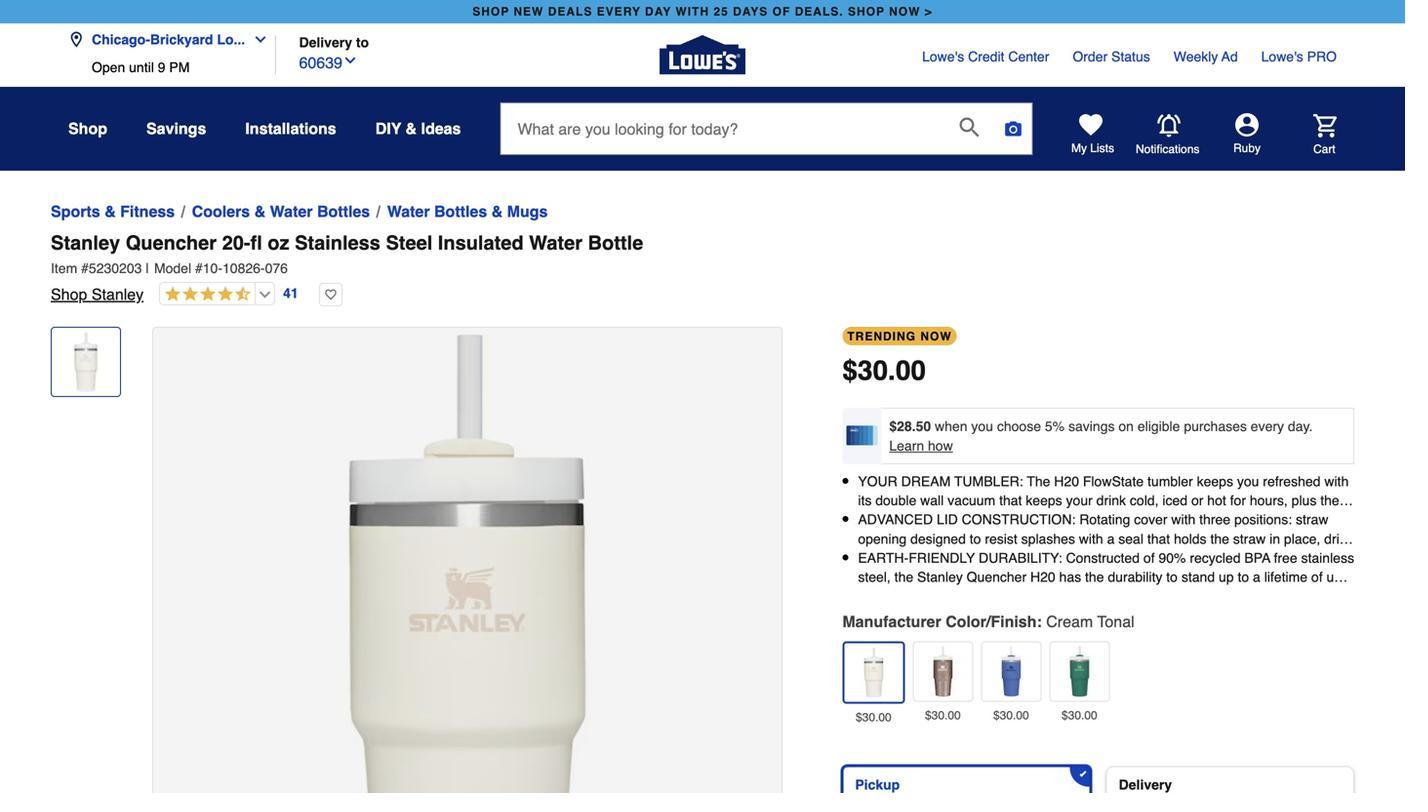 Task type: describe. For each thing, give the bounding box(es) containing it.
the up eliminating
[[895, 570, 914, 585]]

narrow
[[858, 512, 900, 528]]

on inside your dream tumbler: the h20 flowstate tumbler keeps you refreshed with its double wall vacuum that keeps your drink cold, iced or hot for hours, plus the narrow base on all sizes fits just about any car cup holder and it is dishwasher safe
[[937, 512, 953, 528]]

bottles
[[1100, 589, 1140, 604]]

diy & ideas
[[376, 120, 461, 138]]

resist
[[985, 531, 1018, 547]]

diy & ideas button
[[376, 111, 461, 146]]

stanley inside the stanley quencher 20-fl oz stainless steel insulated water bottle item # 5230203 | model # 10-10826-076
[[51, 232, 120, 254]]

00
[[896, 355, 926, 387]]

with inside your dream tumbler: the h20 flowstate tumbler keeps you refreshed with its double wall vacuum that keeps your drink cold, iced or hot for hours, plus the narrow base on all sizes fits just about any car cup holder and it is dishwasher safe
[[1325, 474, 1349, 490]]

sports & fitness
[[51, 203, 175, 221]]

savings
[[146, 120, 206, 138]]

your
[[858, 474, 898, 490]]

$30.00 for the alpine image
[[1062, 709, 1098, 723]]

any
[[1093, 512, 1115, 528]]

opening
[[858, 531, 907, 547]]

learn how button
[[890, 436, 953, 456]]

lowe's for lowe's credit center
[[923, 49, 965, 64]]

stanley  #10-10826-076 image
[[153, 328, 782, 794]]

to inside advanced lid construction: rotating cover with three positions: straw opening designed to resist splashes with a seal that holds the straw in place, drink opening, and full-cover top for added leak resistance
[[970, 531, 982, 547]]

water bottles & mugs link
[[387, 200, 548, 224]]

designed
[[911, 531, 966, 547]]

manufacturer color/finish : cream tonal
[[843, 613, 1135, 631]]

ad
[[1222, 49, 1238, 64]]

that inside advanced lid construction: rotating cover with three positions: straw opening designed to resist splashes with a seal that holds the straw in place, drink opening, and full-cover top for added leak resistance
[[1148, 531, 1171, 547]]

lid
[[937, 512, 958, 528]]

and inside your dream tumbler: the h20 flowstate tumbler keeps you refreshed with its double wall vacuum that keeps your drink cold, iced or hot for hours, plus the narrow base on all sizes fits just about any car cup holder and it is dishwasher safe
[[1209, 512, 1232, 528]]

bottle
[[588, 232, 644, 254]]

notifications
[[1136, 142, 1200, 156]]

recycled
[[1190, 550, 1241, 566]]

lists
[[1091, 142, 1115, 155]]

2 bottles from the left
[[434, 203, 487, 221]]

durability:
[[979, 550, 1063, 566]]

quencher inside the stanley quencher 20-fl oz stainless steel insulated water bottle item # 5230203 | model # 10-10826-076
[[126, 232, 217, 254]]

rotating
[[1080, 512, 1131, 528]]

deals.
[[795, 5, 844, 19]]

vacuum
[[948, 493, 996, 509]]

insulated
[[438, 232, 524, 254]]

earth-
[[858, 550, 909, 566]]

and inside earth-friendly durability: constructed of 90% recycled bpa free stainless steel, the stanley quencher h20 has the durability to stand up to a lifetime of use, eliminating the use of single-use plastic bottles and straws
[[1144, 589, 1167, 604]]

cream tonal image
[[849, 648, 899, 699]]

or
[[1192, 493, 1204, 509]]

you inside your dream tumbler: the h20 flowstate tumbler keeps you refreshed with its double wall vacuum that keeps your drink cold, iced or hot for hours, plus the narrow base on all sizes fits just about any car cup holder and it is dishwasher safe
[[1238, 474, 1260, 490]]

coolers
[[192, 203, 250, 221]]

0 vertical spatial cover
[[1135, 512, 1168, 528]]

$ 30 . 00
[[843, 355, 926, 387]]

up
[[1219, 570, 1234, 585]]

& for coolers
[[254, 203, 266, 221]]

the inside advanced lid construction: rotating cover with three positions: straw opening designed to resist splashes with a seal that holds the straw in place, drink opening, and full-cover top for added leak resistance
[[1211, 531, 1230, 547]]

chevron down image inside 60639 button
[[343, 53, 358, 68]]

$28.50 when you choose 5% savings on eligible purchases every day. learn how
[[890, 419, 1313, 454]]

1 horizontal spatial straw
[[1296, 512, 1329, 528]]

pickup
[[855, 778, 900, 793]]

camera image
[[1004, 119, 1023, 139]]

is
[[1247, 512, 1256, 528]]

top
[[1000, 550, 1019, 566]]

0 horizontal spatial water
[[270, 203, 313, 221]]

coolers & water bottles link
[[192, 200, 370, 224]]

1 vertical spatial straw
[[1234, 531, 1266, 547]]

trending now
[[848, 330, 952, 344]]

60639 button
[[299, 49, 358, 75]]

for inside advanced lid construction: rotating cover with three positions: straw opening designed to resist splashes with a seal that holds the straw in place, drink opening, and full-cover top for added leak resistance
[[1023, 550, 1039, 566]]

weekly ad
[[1174, 49, 1238, 64]]

5%
[[1045, 419, 1065, 434]]

double
[[876, 493, 917, 509]]

chicago-
[[92, 32, 150, 47]]

lowe's home improvement logo image
[[660, 12, 746, 98]]

& for diy
[[406, 120, 417, 138]]

stainless
[[295, 232, 381, 254]]

weekly
[[1174, 49, 1219, 64]]

when
[[935, 419, 968, 434]]

20-
[[222, 232, 250, 254]]

fitness
[[120, 203, 175, 221]]

$30.00 for cream tonal image
[[856, 711, 892, 725]]

chicago-brickyard lo...
[[92, 32, 245, 47]]

2 use from the left
[[1032, 589, 1054, 604]]

60639
[[299, 54, 343, 72]]

friendly
[[909, 550, 975, 566]]

lowe's pro link
[[1262, 47, 1337, 66]]

trending
[[848, 330, 917, 344]]

90%
[[1159, 550, 1187, 566]]

1 use from the left
[[950, 589, 972, 604]]

water inside the stanley quencher 20-fl oz stainless steel insulated water bottle item # 5230203 | model # 10-10826-076
[[529, 232, 583, 254]]

learn
[[890, 438, 925, 454]]

stainless
[[1302, 550, 1355, 566]]

& for sports
[[105, 203, 116, 221]]

flowstate
[[1083, 474, 1144, 490]]

heart outline image
[[319, 283, 342, 307]]

pm
[[169, 60, 190, 75]]

credit
[[968, 49, 1005, 64]]

leak
[[1085, 550, 1110, 566]]

iced
[[1163, 493, 1188, 509]]

savings
[[1069, 419, 1115, 434]]

search image
[[960, 117, 980, 137]]

lowe's home improvement notification center image
[[1158, 114, 1181, 137]]

for inside your dream tumbler: the h20 flowstate tumbler keeps you refreshed with its double wall vacuum that keeps your drink cold, iced or hot for hours, plus the narrow base on all sizes fits just about any car cup holder and it is dishwasher safe
[[1231, 493, 1247, 509]]

1 bottles from the left
[[317, 203, 370, 221]]

in
[[1270, 531, 1281, 547]]

straws
[[1171, 589, 1210, 604]]

lowe's home improvement cart image
[[1314, 114, 1337, 137]]

weekly ad link
[[1174, 47, 1238, 66]]

center
[[1009, 49, 1050, 64]]

on inside $28.50 when you choose 5% savings on eligible purchases every day. learn how
[[1119, 419, 1134, 434]]

and inside advanced lid construction: rotating cover with three positions: straw opening designed to resist splashes with a seal that holds the straw in place, drink opening, and full-cover top for added leak resistance
[[915, 550, 937, 566]]

lowe's credit center
[[923, 49, 1050, 64]]

25
[[714, 5, 729, 19]]

h20 inside your dream tumbler: the h20 flowstate tumbler keeps you refreshed with its double wall vacuum that keeps your drink cold, iced or hot for hours, plus the narrow base on all sizes fits just about any car cup holder and it is dishwasher safe
[[1055, 474, 1080, 490]]

2 vertical spatial with
[[1079, 531, 1104, 547]]

bpa
[[1245, 550, 1271, 566]]

2 horizontal spatial of
[[1312, 570, 1323, 585]]

h20 inside earth-friendly durability: constructed of 90% recycled bpa free stainless steel, the stanley quencher h20 has the durability to stand up to a lifetime of use, eliminating the use of single-use plastic bottles and straws
[[1031, 570, 1056, 585]]

refreshed
[[1263, 474, 1321, 490]]

stand
[[1182, 570, 1215, 585]]

every
[[1251, 419, 1285, 434]]

|
[[146, 261, 149, 276]]

10-
[[203, 261, 223, 276]]

sports & fitness link
[[51, 200, 175, 224]]

seal
[[1119, 531, 1144, 547]]

Search Query text field
[[501, 103, 944, 154]]



Task type: vqa. For each thing, say whether or not it's contained in the screenshot.
&
yes



Task type: locate. For each thing, give the bounding box(es) containing it.
single-
[[991, 589, 1032, 604]]

0 horizontal spatial that
[[1000, 493, 1022, 509]]

installations button
[[245, 111, 336, 146]]

1 vertical spatial of
[[1312, 570, 1323, 585]]

full-
[[941, 550, 963, 566]]

lowe's
[[923, 49, 965, 64], [1262, 49, 1304, 64]]

new
[[514, 5, 544, 19]]

that up fits
[[1000, 493, 1022, 509]]

you up hours,
[[1238, 474, 1260, 490]]

delivery to
[[299, 35, 369, 50]]

2 horizontal spatial and
[[1209, 512, 1232, 528]]

10826-
[[223, 261, 265, 276]]

until
[[129, 60, 154, 75]]

1 horizontal spatial water
[[387, 203, 430, 221]]

with up leak
[[1079, 531, 1104, 547]]

0 vertical spatial on
[[1119, 419, 1134, 434]]

shop
[[473, 5, 510, 19], [848, 5, 885, 19]]

a down 'bpa'
[[1253, 570, 1261, 585]]

quencher
[[126, 232, 217, 254], [967, 570, 1027, 585]]

1 horizontal spatial lowe's
[[1262, 49, 1304, 64]]

how
[[928, 438, 953, 454]]

shop down the "item"
[[51, 286, 87, 304]]

1 vertical spatial stanley
[[92, 286, 144, 304]]

water up oz
[[270, 203, 313, 221]]

order status
[[1073, 49, 1151, 64]]

0 vertical spatial with
[[1325, 474, 1349, 490]]

1 horizontal spatial use
[[1032, 589, 1054, 604]]

1 vertical spatial you
[[1238, 474, 1260, 490]]

0 vertical spatial drink
[[1097, 493, 1127, 509]]

shop
[[68, 120, 107, 138], [51, 286, 87, 304]]

use up manufacturer color/finish : cream tonal
[[950, 589, 972, 604]]

0 vertical spatial h20
[[1055, 474, 1080, 490]]

delivery for delivery to
[[299, 35, 352, 50]]

that
[[1000, 493, 1022, 509], [1148, 531, 1171, 547]]

h20 up your on the bottom right
[[1055, 474, 1080, 490]]

chevron down image right brickyard
[[245, 32, 269, 47]]

fits
[[1009, 512, 1026, 528]]

drink down flowstate
[[1097, 493, 1127, 509]]

1 vertical spatial delivery
[[1119, 778, 1173, 793]]

1 vertical spatial cover
[[963, 550, 997, 566]]

1 horizontal spatial shop
[[848, 5, 885, 19]]

fl
[[250, 232, 262, 254]]

0 vertical spatial shop
[[68, 120, 107, 138]]

bottles up insulated at the left top
[[434, 203, 487, 221]]

all
[[956, 512, 970, 528]]

0 horizontal spatial use
[[950, 589, 972, 604]]

1 horizontal spatial #
[[195, 261, 203, 276]]

iris image
[[986, 647, 1037, 698]]

1 vertical spatial for
[[1023, 550, 1039, 566]]

tumbler
[[1148, 474, 1194, 490]]

9
[[158, 60, 165, 75]]

that down cup
[[1148, 531, 1171, 547]]

you
[[972, 419, 994, 434], [1238, 474, 1260, 490]]

oz
[[268, 232, 289, 254]]

of left 90%
[[1144, 550, 1155, 566]]

that inside your dream tumbler: the h20 flowstate tumbler keeps you refreshed with its double wall vacuum that keeps your drink cold, iced or hot for hours, plus the narrow base on all sizes fits just about any car cup holder and it is dishwasher safe
[[1000, 493, 1022, 509]]

hours,
[[1250, 493, 1288, 509]]

1 vertical spatial chevron down image
[[343, 53, 358, 68]]

with
[[1325, 474, 1349, 490], [1172, 512, 1196, 528], [1079, 531, 1104, 547]]

0 horizontal spatial cover
[[963, 550, 997, 566]]

0 horizontal spatial #
[[81, 261, 89, 276]]

1 horizontal spatial a
[[1253, 570, 1261, 585]]

0 horizontal spatial keeps
[[1026, 493, 1063, 509]]

# right the "item"
[[81, 261, 89, 276]]

stanley down "5230203"
[[92, 286, 144, 304]]

installations
[[245, 120, 336, 138]]

None search field
[[500, 103, 1033, 171]]

1 horizontal spatial with
[[1172, 512, 1196, 528]]

about
[[1055, 512, 1089, 528]]

your
[[1067, 493, 1093, 509]]

0 vertical spatial and
[[1209, 512, 1232, 528]]

ruby button
[[1201, 113, 1294, 156]]

wall
[[921, 493, 944, 509]]

1 horizontal spatial delivery
[[1119, 778, 1173, 793]]

free
[[1274, 550, 1298, 566]]

2 shop from the left
[[848, 5, 885, 19]]

steel,
[[858, 570, 891, 585]]

stanley quencher 20-fl oz stainless steel insulated water bottle item # 5230203 | model # 10-10826-076
[[51, 232, 644, 276]]

41
[[283, 286, 298, 301]]

cover down cold,
[[1135, 512, 1168, 528]]

1 shop from the left
[[473, 5, 510, 19]]

positions:
[[1235, 512, 1293, 528]]

stanley  #10-10826-076 - thumbnail image
[[56, 332, 116, 392]]

& right sports
[[105, 203, 116, 221]]

1 vertical spatial now
[[921, 330, 952, 344]]

days
[[733, 5, 769, 19]]

lifetime
[[1265, 570, 1308, 585]]

1 vertical spatial drink
[[1325, 531, 1354, 547]]

lowe's home improvement lists image
[[1080, 113, 1103, 137]]

lowe's inside lowe's pro link
[[1262, 49, 1304, 64]]

and left it
[[1209, 512, 1232, 528]]

water bottles & mugs
[[387, 203, 548, 221]]

stanley down friendly
[[918, 570, 963, 585]]

keeps
[[1197, 474, 1234, 490], [1026, 493, 1063, 509]]

1 horizontal spatial on
[[1119, 419, 1134, 434]]

dream
[[902, 474, 951, 490]]

durability
[[1108, 570, 1163, 585]]

cover down resist
[[963, 550, 997, 566]]

for right top
[[1023, 550, 1039, 566]]

purchases
[[1184, 419, 1247, 434]]

1 vertical spatial with
[[1172, 512, 1196, 528]]

the up the recycled
[[1211, 531, 1230, 547]]

#
[[81, 261, 89, 276], [195, 261, 203, 276]]

5230203
[[89, 261, 142, 276]]

4.5 stars image
[[160, 286, 251, 304]]

three
[[1200, 512, 1231, 528]]

1 horizontal spatial drink
[[1325, 531, 1354, 547]]

drink inside your dream tumbler: the h20 flowstate tumbler keeps you refreshed with its double wall vacuum that keeps your drink cold, iced or hot for hours, plus the narrow base on all sizes fits just about any car cup holder and it is dishwasher safe
[[1097, 493, 1127, 509]]

on
[[1119, 419, 1134, 434], [937, 512, 953, 528]]

the
[[1027, 474, 1051, 490]]

shop button
[[68, 111, 107, 146]]

1 lowe's from the left
[[923, 49, 965, 64]]

delivery for delivery
[[1119, 778, 1173, 793]]

1 horizontal spatial keeps
[[1197, 474, 1234, 490]]

car
[[1119, 512, 1138, 528]]

keeps up "just"
[[1026, 493, 1063, 509]]

1 vertical spatial on
[[937, 512, 953, 528]]

$30.00 down cream tonal image
[[856, 711, 892, 725]]

the inside your dream tumbler: the h20 flowstate tumbler keeps you refreshed with its double wall vacuum that keeps your drink cold, iced or hot for hours, plus the narrow base on all sizes fits just about any car cup holder and it is dishwasher safe
[[1321, 493, 1340, 509]]

shop right deals.
[[848, 5, 885, 19]]

base
[[904, 512, 934, 528]]

use up :
[[1032, 589, 1054, 604]]

just
[[1030, 512, 1051, 528]]

shop for shop
[[68, 120, 107, 138]]

cart
[[1314, 142, 1336, 156]]

a inside earth-friendly durability: constructed of 90% recycled bpa free stainless steel, the stanley quencher h20 has the durability to stand up to a lifetime of use, eliminating the use of single-use plastic bottles and straws
[[1253, 570, 1261, 585]]

with right 'refreshed'
[[1325, 474, 1349, 490]]

lowe's inside lowe's credit center link
[[923, 49, 965, 64]]

1 # from the left
[[81, 261, 89, 276]]

& inside button
[[406, 120, 417, 138]]

1 vertical spatial shop
[[51, 286, 87, 304]]

1 vertical spatial a
[[1253, 570, 1261, 585]]

1 horizontal spatial for
[[1231, 493, 1247, 509]]

0 vertical spatial now
[[889, 5, 921, 19]]

lowe's left credit
[[923, 49, 965, 64]]

1 horizontal spatial cover
[[1135, 512, 1168, 528]]

color/finish
[[946, 613, 1037, 631]]

it
[[1236, 512, 1243, 528]]

# right model
[[195, 261, 203, 276]]

0 horizontal spatial with
[[1079, 531, 1104, 547]]

brickyard
[[150, 32, 213, 47]]

cup
[[1142, 512, 1164, 528]]

savings button
[[146, 111, 206, 146]]

0 horizontal spatial of
[[976, 589, 988, 604]]

a down rotating
[[1108, 531, 1115, 547]]

0 vertical spatial that
[[1000, 493, 1022, 509]]

constructed
[[1066, 550, 1140, 566]]

every
[[597, 5, 641, 19]]

0 vertical spatial of
[[1144, 550, 1155, 566]]

1 horizontal spatial of
[[1144, 550, 1155, 566]]

with up holds
[[1172, 512, 1196, 528]]

the down leak
[[1086, 570, 1105, 585]]

shop new deals every day with 25 days of deals. shop now > link
[[469, 0, 937, 23]]

1 vertical spatial keeps
[[1026, 493, 1063, 509]]

chevron down image down delivery to
[[343, 53, 358, 68]]

lo...
[[217, 32, 245, 47]]

and down durability
[[1144, 589, 1167, 604]]

alpine image
[[1055, 647, 1105, 698]]

& left mugs
[[492, 203, 503, 221]]

earth-friendly durability: constructed of 90% recycled bpa free stainless steel, the stanley quencher h20 has the durability to stand up to a lifetime of use, eliminating the use of single-use plastic bottles and straws
[[858, 550, 1355, 604]]

keeps up hot
[[1197, 474, 1234, 490]]

of up manufacturer color/finish : cream tonal
[[976, 589, 988, 604]]

drink inside advanced lid construction: rotating cover with three positions: straw opening designed to resist splashes with a seal that holds the straw in place, drink opening, and full-cover top for added leak resistance
[[1325, 531, 1354, 547]]

use,
[[1327, 570, 1353, 585]]

quencher up model
[[126, 232, 217, 254]]

safe
[[858, 531, 884, 547]]

$30.00
[[925, 709, 961, 723], [994, 709, 1030, 723], [1062, 709, 1098, 723], [856, 711, 892, 725]]

2 horizontal spatial water
[[529, 232, 583, 254]]

0 horizontal spatial you
[[972, 419, 994, 434]]

lowe's left pro
[[1262, 49, 1304, 64]]

0 horizontal spatial delivery
[[299, 35, 352, 50]]

open
[[92, 60, 125, 75]]

choose
[[998, 419, 1042, 434]]

straw down is in the bottom of the page
[[1234, 531, 1266, 547]]

stanley inside earth-friendly durability: constructed of 90% recycled bpa free stainless steel, the stanley quencher h20 has the durability to stand up to a lifetime of use, eliminating the use of single-use plastic bottles and straws
[[918, 570, 963, 585]]

0 vertical spatial chevron down image
[[245, 32, 269, 47]]

lowe's for lowe's pro
[[1262, 49, 1304, 64]]

water up steel at the top left
[[387, 203, 430, 221]]

0 vertical spatial quencher
[[126, 232, 217, 254]]

now up 00
[[921, 330, 952, 344]]

holder
[[1168, 512, 1206, 528]]

2 lowe's from the left
[[1262, 49, 1304, 64]]

opening,
[[858, 550, 911, 566]]

cream
[[1047, 613, 1094, 631]]

stanley down sports
[[51, 232, 120, 254]]

0 vertical spatial for
[[1231, 493, 1247, 509]]

2 vertical spatial of
[[976, 589, 988, 604]]

0 vertical spatial a
[[1108, 531, 1115, 547]]

rose quartz glow image
[[918, 647, 969, 698]]

a
[[1108, 531, 1115, 547], [1253, 570, 1261, 585]]

1 vertical spatial h20
[[1031, 570, 1056, 585]]

sports
[[51, 203, 100, 221]]

bottles up stainless
[[317, 203, 370, 221]]

0 vertical spatial delivery
[[299, 35, 352, 50]]

quencher inside earth-friendly durability: constructed of 90% recycled bpa free stainless steel, the stanley quencher h20 has the durability to stand up to a lifetime of use, eliminating the use of single-use plastic bottles and straws
[[967, 570, 1027, 585]]

1 vertical spatial quencher
[[967, 570, 1027, 585]]

0 horizontal spatial bottles
[[317, 203, 370, 221]]

0 horizontal spatial a
[[1108, 531, 1115, 547]]

0 vertical spatial keeps
[[1197, 474, 1234, 490]]

2 vertical spatial and
[[1144, 589, 1167, 604]]

0 vertical spatial stanley
[[51, 232, 120, 254]]

advanced
[[858, 512, 933, 528]]

2 vertical spatial stanley
[[918, 570, 963, 585]]

& right diy
[[406, 120, 417, 138]]

0 horizontal spatial straw
[[1234, 531, 1266, 547]]

on left all
[[937, 512, 953, 528]]

of
[[1144, 550, 1155, 566], [1312, 570, 1323, 585], [976, 589, 988, 604]]

plus
[[1292, 493, 1317, 509]]

2 horizontal spatial with
[[1325, 474, 1349, 490]]

0 horizontal spatial quencher
[[126, 232, 217, 254]]

eligible
[[1138, 419, 1181, 434]]

order
[[1073, 49, 1108, 64]]

the down friendly
[[928, 589, 947, 604]]

$30.00 down iris image
[[994, 709, 1030, 723]]

1 horizontal spatial and
[[1144, 589, 1167, 604]]

1 horizontal spatial that
[[1148, 531, 1171, 547]]

1 horizontal spatial chevron down image
[[343, 53, 358, 68]]

$30.00 for rose quartz glow image
[[925, 709, 961, 723]]

0 horizontal spatial on
[[937, 512, 953, 528]]

to
[[356, 35, 369, 50], [970, 531, 982, 547], [1167, 570, 1178, 585], [1238, 570, 1250, 585]]

0 horizontal spatial chevron down image
[[245, 32, 269, 47]]

option group containing pickup
[[835, 759, 1363, 794]]

drink up stainless
[[1325, 531, 1354, 547]]

1 vertical spatial that
[[1148, 531, 1171, 547]]

for up it
[[1231, 493, 1247, 509]]

on left eligible
[[1119, 419, 1134, 434]]

quencher down top
[[967, 570, 1027, 585]]

0 horizontal spatial shop
[[473, 5, 510, 19]]

shop for shop stanley
[[51, 286, 87, 304]]

deals
[[548, 5, 593, 19]]

0 horizontal spatial and
[[915, 550, 937, 566]]

1 horizontal spatial quencher
[[967, 570, 1027, 585]]

item number 5 2 3 0 2 0 3 and model number 1 0 - 1 0 8 2 6 - 0 7 6 element
[[51, 259, 1355, 278]]

shop down open
[[68, 120, 107, 138]]

steel
[[386, 232, 433, 254]]

0 horizontal spatial drink
[[1097, 493, 1127, 509]]

0 horizontal spatial lowe's
[[923, 49, 965, 64]]

0 horizontal spatial for
[[1023, 550, 1039, 566]]

1 horizontal spatial you
[[1238, 474, 1260, 490]]

0 vertical spatial straw
[[1296, 512, 1329, 528]]

$30.00 for iris image
[[994, 709, 1030, 723]]

$30.00 down the alpine image
[[1062, 709, 1098, 723]]

1 horizontal spatial bottles
[[434, 203, 487, 221]]

chevron down image inside chicago-brickyard lo... button
[[245, 32, 269, 47]]

h20 down added
[[1031, 570, 1056, 585]]

1 vertical spatial and
[[915, 550, 937, 566]]

& up fl at the top left of page
[[254, 203, 266, 221]]

0 vertical spatial you
[[972, 419, 994, 434]]

straw down the plus
[[1296, 512, 1329, 528]]

$30.00 down rose quartz glow image
[[925, 709, 961, 723]]

of down stainless
[[1312, 570, 1323, 585]]

you right when
[[972, 419, 994, 434]]

shop left new
[[473, 5, 510, 19]]

the right the plus
[[1321, 493, 1340, 509]]

resistance
[[1114, 550, 1176, 566]]

chevron down image
[[245, 32, 269, 47], [343, 53, 358, 68]]

item
[[51, 261, 77, 276]]

and down designed
[[915, 550, 937, 566]]

2 # from the left
[[195, 261, 203, 276]]

option group
[[835, 759, 1363, 794]]

mugs
[[507, 203, 548, 221]]

you inside $28.50 when you choose 5% savings on eligible purchases every day. learn how
[[972, 419, 994, 434]]

now left >
[[889, 5, 921, 19]]

location image
[[68, 32, 84, 47]]

water down mugs
[[529, 232, 583, 254]]

a inside advanced lid construction: rotating cover with three positions: straw opening designed to resist splashes with a seal that holds the straw in place, drink opening, and full-cover top for added leak resistance
[[1108, 531, 1115, 547]]



